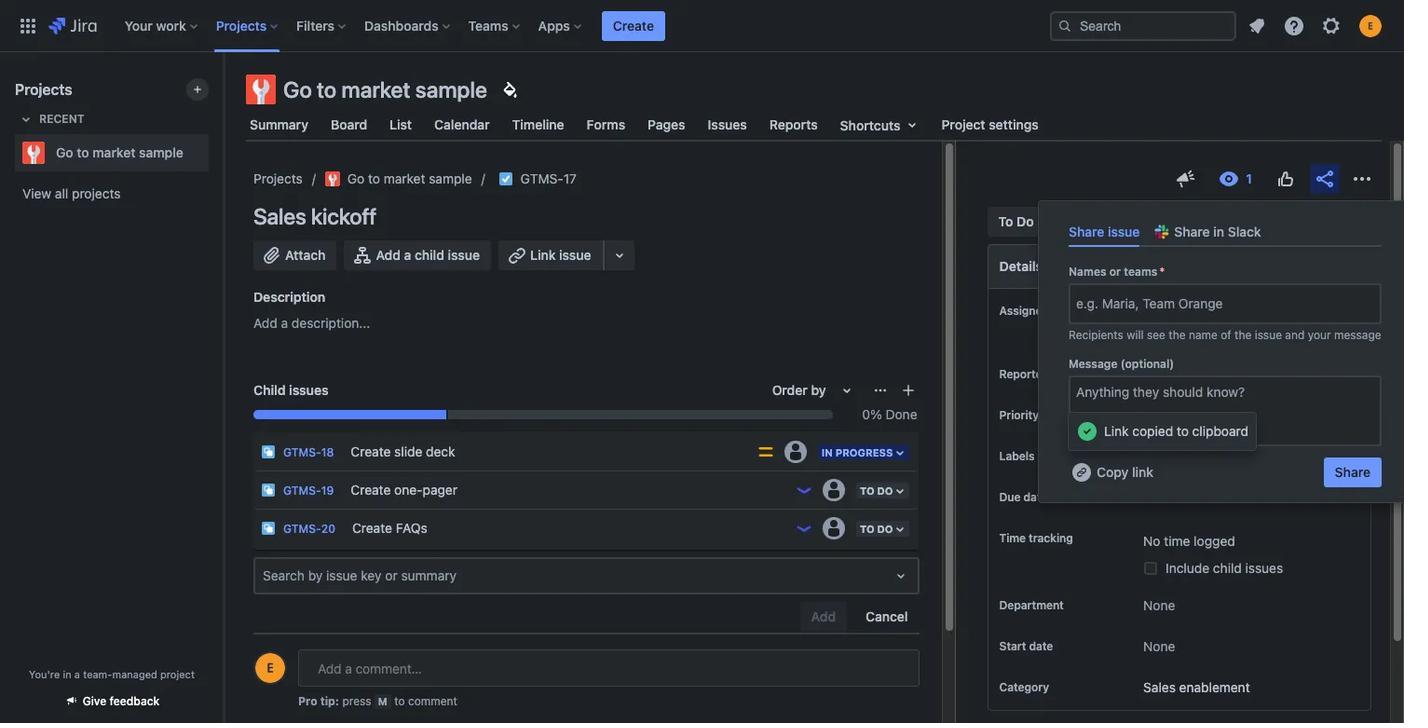 Task type: vqa. For each thing, say whether or not it's contained in the screenshot.
basis on the bottom of page
no



Task type: describe. For each thing, give the bounding box(es) containing it.
sample for the left go to market sample link
[[139, 144, 184, 160]]

maria,
[[1103, 296, 1140, 312]]

banner containing your work
[[0, 0, 1405, 52]]

your work button
[[119, 11, 205, 41]]

comment
[[408, 694, 458, 708]]

3 none from the top
[[1144, 639, 1176, 655]]

reports link
[[766, 108, 822, 142]]

projects button
[[210, 11, 285, 41]]

forms
[[587, 117, 626, 132]]

department
[[1000, 599, 1064, 613]]

primary element
[[11, 0, 1051, 52]]

add for add a description...
[[254, 315, 278, 331]]

sales for sales enablement
[[1144, 680, 1176, 696]]

order by button
[[761, 376, 869, 405]]

issues link
[[704, 108, 751, 142]]

due date pin to top. only you can see pinned fields. image
[[1052, 490, 1067, 505]]

create
[[613, 17, 654, 33]]

reports
[[770, 117, 818, 132]]

do for 'to do' dropdown button related to bottom unassigned image
[[878, 523, 894, 535]]

copied
[[1133, 423, 1174, 439]]

to do button for bottom unassigned image
[[855, 519, 911, 539]]

0 vertical spatial unassigned image
[[785, 441, 807, 463]]

tab list containing share issue
[[1062, 216, 1390, 247]]

team
[[1143, 296, 1176, 312]]

(optional)
[[1121, 357, 1175, 371]]

0 vertical spatial to
[[999, 213, 1014, 229]]

order
[[772, 382, 808, 398]]

include
[[1166, 561, 1210, 576]]

1 horizontal spatial go to market sample link
[[325, 168, 472, 190]]

your
[[1308, 328, 1332, 342]]

projects
[[72, 185, 121, 201]]

timeline link
[[509, 108, 568, 142]]

m
[[378, 695, 388, 708]]

sidebar navigation image
[[203, 75, 244, 112]]

projects for projects dropdown button
[[216, 17, 267, 33]]

teams
[[469, 17, 509, 33]]

board link
[[327, 108, 371, 142]]

priority
[[1000, 408, 1039, 422]]

recent
[[39, 112, 84, 126]]

0
[[863, 406, 871, 422]]

low
[[1177, 407, 1202, 423]]

done
[[886, 406, 918, 422]]

message
[[1335, 328, 1382, 342]]

in for share
[[1214, 224, 1225, 240]]

category
[[1000, 681, 1050, 695]]

give
[[83, 694, 107, 708]]

0 % done
[[863, 406, 918, 422]]

child
[[254, 382, 286, 398]]

see
[[1147, 328, 1166, 342]]

Search field
[[1051, 11, 1237, 41]]

no time logged
[[1144, 533, 1236, 549]]

share in slack
[[1175, 224, 1262, 240]]

e.g. maria, team orange
[[1077, 296, 1223, 312]]

teams button
[[463, 11, 527, 41]]

sales link
[[1144, 447, 1182, 466]]

menu bar containing all
[[298, 695, 554, 718]]

issue down 17
[[559, 247, 591, 263]]

link
[[1133, 464, 1154, 480]]

reporter
[[1000, 367, 1047, 381]]

give feedback button
[[53, 686, 171, 717]]

settings
[[989, 117, 1039, 132]]

create project image
[[190, 82, 205, 97]]

assign to me button
[[1144, 330, 1353, 349]]

summary
[[250, 117, 309, 132]]

press
[[342, 694, 371, 708]]

in progress
[[822, 446, 894, 459]]

include child issues
[[1166, 561, 1284, 576]]

cancel
[[866, 609, 908, 625]]

collapse recent projects image
[[15, 108, 37, 131]]

calendar
[[435, 117, 490, 132]]

%
[[871, 406, 883, 422]]

vote options: no one has voted for this issue yet. image
[[1275, 168, 1298, 190]]

Add a comment… field
[[298, 650, 920, 687]]

0 horizontal spatial go to market sample link
[[15, 134, 201, 172]]

team-
[[83, 668, 112, 680]]

actions image
[[1352, 168, 1374, 190]]

issue type: sub-task image for priority: low icon related to bottom unassigned image
[[261, 521, 276, 536]]

17
[[564, 171, 577, 186]]

names or teams *
[[1069, 265, 1165, 279]]

gtms-
[[521, 171, 564, 186]]

issue type: sub-task image for priority: low icon related to unassigned image to the middle
[[261, 483, 276, 498]]

issue left and
[[1255, 328, 1283, 342]]

assign
[[1144, 331, 1184, 347]]

to up board
[[317, 76, 337, 103]]

0 horizontal spatial a
[[74, 668, 80, 680]]

and
[[1286, 328, 1305, 342]]

issue type: sub-task image
[[261, 445, 276, 460]]

issues
[[708, 117, 747, 132]]

go for the left go to market sample link
[[56, 144, 73, 160]]

in for you're
[[63, 668, 71, 680]]

0 vertical spatial do
[[1017, 213, 1034, 229]]

child issues
[[254, 382, 329, 398]]

tip:
[[320, 694, 339, 708]]

project settings
[[942, 117, 1039, 132]]

work
[[156, 17, 186, 33]]

0 vertical spatial sample
[[415, 76, 487, 103]]

give feedback
[[83, 694, 160, 708]]

assignee
[[1000, 304, 1049, 318]]

pages
[[648, 117, 686, 132]]

of
[[1221, 328, 1232, 342]]

share inside button
[[1335, 464, 1371, 480]]

1 vertical spatial child
[[1214, 561, 1242, 576]]

notifications image
[[1246, 14, 1269, 37]]

0 horizontal spatial issues
[[289, 382, 329, 398]]

to do for unassigned image to the middle's 'to do' dropdown button
[[860, 485, 894, 497]]

0 vertical spatial to do button
[[988, 207, 1072, 237]]

date for start date
[[1030, 640, 1054, 654]]

appswitcher icon image
[[17, 14, 39, 37]]

go for the rightmost go to market sample link
[[348, 171, 365, 186]]

to do button for unassigned image to the middle
[[855, 481, 911, 500]]

to for unassigned image to the middle
[[860, 485, 875, 497]]

2 vertical spatial unassigned image
[[823, 517, 845, 540]]

settings image
[[1321, 14, 1343, 37]]

issue left the link issue button
[[448, 247, 480, 263]]

add a description...
[[254, 315, 370, 331]]

tab list containing summary
[[235, 108, 1394, 142]]

me
[[1203, 331, 1222, 347]]

create button
[[602, 11, 666, 41]]

pro
[[298, 694, 317, 708]]

cancel button
[[855, 602, 920, 632]]



Task type: locate. For each thing, give the bounding box(es) containing it.
date left due date pin to top. only you can see pinned fields. image
[[1024, 490, 1048, 504]]

dashboards button
[[359, 11, 457, 41]]

timeline
[[512, 117, 565, 132]]

to do down progress on the right
[[860, 485, 894, 497]]

you're in a team-managed project
[[29, 668, 195, 680]]

1 issue type: sub-task image from the top
[[261, 483, 276, 498]]

open image
[[890, 565, 912, 587]]

gtms-17
[[521, 171, 577, 186]]

do up open image
[[878, 523, 894, 535]]

2 vertical spatial go
[[348, 171, 365, 186]]

0 vertical spatial add
[[376, 247, 401, 263]]

2 vertical spatial to do
[[860, 523, 894, 535]]

sales for sales kickoff
[[254, 203, 306, 229]]

to right m
[[395, 694, 405, 708]]

to down recent
[[77, 144, 89, 160]]

2 vertical spatial do
[[878, 523, 894, 535]]

shortcuts
[[841, 117, 901, 133]]

go
[[283, 76, 312, 103], [56, 144, 73, 160], [348, 171, 365, 186]]

date for due date
[[1024, 490, 1048, 504]]

shortcuts button
[[837, 108, 927, 142]]

your
[[125, 17, 153, 33]]

due
[[1000, 490, 1021, 504]]

do down progress on the right
[[878, 485, 894, 497]]

go up summary
[[283, 76, 312, 103]]

2 horizontal spatial go
[[348, 171, 365, 186]]

attach
[[285, 247, 326, 263]]

1 vertical spatial to do button
[[855, 481, 911, 500]]

0 vertical spatial issues
[[289, 382, 329, 398]]

due date
[[1000, 490, 1048, 504]]

a
[[404, 247, 411, 263], [281, 315, 288, 331], [74, 668, 80, 680]]

issue up names or teams * on the right top of the page
[[1108, 224, 1140, 240]]

2 vertical spatial go to market sample
[[348, 171, 472, 186]]

2 vertical spatial to do button
[[855, 519, 911, 539]]

2 vertical spatial to
[[860, 523, 875, 535]]

share for share in slack
[[1175, 224, 1211, 240]]

comments button
[[336, 695, 414, 718]]

projects link
[[254, 168, 303, 190]]

to
[[317, 76, 337, 103], [77, 144, 89, 160], [368, 171, 380, 186], [1188, 331, 1200, 347], [1177, 423, 1189, 439], [395, 694, 405, 708]]

sales
[[254, 203, 306, 229], [1144, 680, 1176, 696]]

*
[[1160, 265, 1165, 279]]

dashboards
[[365, 17, 439, 33]]

link inside button
[[530, 247, 556, 263]]

0 horizontal spatial link
[[530, 247, 556, 263]]

1 horizontal spatial a
[[281, 315, 288, 331]]

0 vertical spatial priority: low image
[[795, 481, 814, 500]]

sales left the enablement
[[1144, 680, 1176, 696]]

list
[[390, 117, 412, 132]]

1 vertical spatial sample
[[139, 144, 184, 160]]

progress
[[836, 446, 894, 459]]

issue
[[1108, 224, 1140, 240], [448, 247, 480, 263], [559, 247, 591, 263], [1255, 328, 1283, 342]]

to do button up open image
[[855, 519, 911, 539]]

1 horizontal spatial sales
[[1144, 680, 1176, 696]]

none down include
[[1144, 598, 1176, 614]]

go to market sample
[[283, 76, 487, 103], [56, 144, 184, 160], [348, 171, 472, 186]]

to do button up details
[[988, 207, 1072, 237]]

add down kickoff
[[376, 247, 401, 263]]

2 vertical spatial sample
[[429, 171, 472, 186]]

calendar link
[[431, 108, 494, 142]]

1 vertical spatial tab list
[[1062, 216, 1390, 247]]

link for link copied to clipboard
[[1105, 423, 1129, 439]]

priority: medium image
[[757, 443, 775, 461]]

1 vertical spatial sales
[[1144, 680, 1176, 696]]

to left me
[[1188, 331, 1200, 347]]

go to market sample up view all projects link
[[56, 144, 184, 160]]

1 horizontal spatial link
[[1105, 423, 1129, 439]]

projects for projects link
[[254, 171, 303, 186]]

none for department
[[1144, 598, 1176, 614]]

none down link
[[1144, 489, 1176, 505]]

start
[[1000, 640, 1027, 654]]

message
[[1069, 357, 1118, 371]]

1 vertical spatial go
[[56, 144, 73, 160]]

1 priority: low image from the top
[[795, 481, 814, 500]]

share for share issue
[[1069, 224, 1105, 240]]

message (optional)
[[1069, 357, 1175, 371]]

1 vertical spatial go to market sample
[[56, 144, 184, 160]]

all button
[[301, 695, 328, 718]]

assign to me
[[1144, 331, 1222, 347]]

jira image
[[48, 14, 97, 37], [48, 14, 97, 37]]

your profile and settings image
[[1360, 14, 1382, 37]]

Message (optional) text field
[[1069, 376, 1382, 447]]

the right see
[[1169, 328, 1186, 342]]

to do button down progress on the right
[[855, 481, 911, 500]]

0 vertical spatial to do
[[999, 213, 1034, 229]]

project
[[160, 668, 195, 680]]

1 vertical spatial unassigned image
[[823, 479, 845, 501]]

0 vertical spatial child
[[415, 247, 445, 263]]

a for child
[[404, 247, 411, 263]]

details
[[1000, 258, 1043, 274]]

do for unassigned image to the middle's 'to do' dropdown button
[[878, 485, 894, 497]]

0 horizontal spatial in
[[63, 668, 71, 680]]

share image
[[1314, 168, 1337, 190]]

add a child issue button
[[344, 240, 491, 270]]

2 vertical spatial a
[[74, 668, 80, 680]]

sample for the rightmost go to market sample link
[[429, 171, 472, 186]]

priority: low image for bottom unassigned image
[[795, 519, 814, 538]]

0 horizontal spatial the
[[1169, 328, 1186, 342]]

0 vertical spatial market
[[342, 76, 411, 103]]

1 vertical spatial issues
[[1246, 561, 1284, 576]]

activity
[[254, 672, 301, 688]]

1 vertical spatial add
[[254, 315, 278, 331]]

project settings link
[[938, 108, 1043, 142]]

view all projects
[[22, 185, 121, 201]]

sample down the calendar link
[[429, 171, 472, 186]]

1 vertical spatial a
[[281, 315, 288, 331]]

to right go to market sample image
[[368, 171, 380, 186]]

priority: low image for unassigned image to the middle
[[795, 481, 814, 500]]

market down list "link" at the top left of the page
[[384, 171, 425, 186]]

issue actions image
[[873, 383, 888, 398]]

history button
[[421, 695, 477, 718]]

0 horizontal spatial share
[[1069, 224, 1105, 240]]

date
[[1024, 490, 1048, 504], [1030, 640, 1054, 654]]

name
[[1189, 328, 1218, 342]]

time tracking
[[1000, 531, 1074, 545]]

all
[[55, 185, 68, 201]]

0 vertical spatial tab list
[[235, 108, 1394, 142]]

will
[[1127, 328, 1144, 342]]

none up sales enablement
[[1144, 639, 1176, 655]]

to do up open image
[[860, 523, 894, 535]]

projects right work
[[216, 17, 267, 33]]

go to market sample link down list "link" at the top left of the page
[[325, 168, 472, 190]]

in left 'slack'
[[1214, 224, 1225, 240]]

board
[[331, 117, 367, 132]]

1 horizontal spatial issues
[[1246, 561, 1284, 576]]

in
[[1214, 224, 1225, 240], [63, 668, 71, 680]]

apps button
[[533, 11, 589, 41]]

to do up details
[[999, 213, 1034, 229]]

tab list
[[235, 108, 1394, 142], [1062, 216, 1390, 247]]

2 issue type: sub-task image from the top
[[261, 521, 276, 536]]

2 vertical spatial none
[[1144, 639, 1176, 655]]

link issue button
[[499, 240, 605, 270]]

1 none from the top
[[1144, 489, 1176, 505]]

2 priority: low image from the top
[[795, 519, 814, 538]]

sales kickoff
[[254, 203, 377, 229]]

description
[[254, 289, 326, 305]]

to do button
[[988, 207, 1072, 237], [855, 481, 911, 500], [855, 519, 911, 539]]

help image
[[1284, 14, 1306, 37]]

1 vertical spatial issue type: sub-task image
[[261, 521, 276, 536]]

to for bottom unassigned image
[[860, 523, 875, 535]]

0 vertical spatial date
[[1024, 490, 1048, 504]]

or
[[1110, 265, 1121, 279]]

1 horizontal spatial go
[[283, 76, 312, 103]]

to do for 'to do' dropdown button related to bottom unassigned image
[[860, 523, 894, 535]]

none for due date
[[1144, 489, 1176, 505]]

1 horizontal spatial child
[[1214, 561, 1242, 576]]

banner
[[0, 0, 1405, 52]]

projects
[[216, 17, 267, 33], [15, 81, 72, 98], [254, 171, 303, 186]]

0 horizontal spatial sales
[[254, 203, 306, 229]]

menu bar
[[298, 695, 554, 718]]

time
[[1000, 531, 1026, 545]]

comments
[[341, 698, 408, 714]]

feedback
[[110, 694, 160, 708]]

priority: low image
[[795, 481, 814, 500], [795, 519, 814, 538]]

sales
[[1148, 447, 1179, 463]]

1 horizontal spatial share
[[1175, 224, 1211, 240]]

all
[[307, 698, 323, 714]]

1 vertical spatial market
[[93, 144, 136, 160]]

1 horizontal spatial in
[[1214, 224, 1225, 240]]

in right you're
[[63, 668, 71, 680]]

1 vertical spatial to
[[860, 485, 875, 497]]

share button
[[1324, 458, 1382, 488]]

pro tip: press m to comment
[[298, 694, 458, 708]]

2 horizontal spatial a
[[404, 247, 411, 263]]

view all projects link
[[15, 177, 209, 211]]

profile image of eloisefrancis23 image
[[255, 653, 285, 683]]

2 horizontal spatial share
[[1335, 464, 1371, 480]]

1 horizontal spatial add
[[376, 247, 401, 263]]

issue type: sub-task image
[[261, 483, 276, 498], [261, 521, 276, 536]]

1 vertical spatial priority: low image
[[795, 519, 814, 538]]

go to market sample down list "link" at the top left of the page
[[348, 171, 472, 186]]

do up details
[[1017, 213, 1034, 229]]

sample up view all projects link
[[139, 144, 184, 160]]

go to market sample image
[[325, 172, 340, 186]]

0 horizontal spatial child
[[415, 247, 445, 263]]

set background color image
[[499, 78, 521, 101]]

unassigned
[[1177, 303, 1248, 319]]

unassigned image
[[785, 441, 807, 463], [823, 479, 845, 501], [823, 517, 845, 540]]

1 vertical spatial projects
[[15, 81, 72, 98]]

0 vertical spatial in
[[1214, 224, 1225, 240]]

department pin to top. only you can see pinned fields. image
[[1068, 599, 1083, 614]]

a for description...
[[281, 315, 288, 331]]

0 vertical spatial projects
[[216, 17, 267, 33]]

create child image
[[901, 383, 916, 398]]

1 vertical spatial in
[[63, 668, 71, 680]]

sample up calendar
[[415, 76, 487, 103]]

issues right child
[[289, 382, 329, 398]]

issues right include
[[1246, 561, 1284, 576]]

to inside button
[[1188, 331, 1200, 347]]

give feedback image
[[1175, 168, 1198, 190]]

go down recent
[[56, 144, 73, 160]]

add
[[376, 247, 401, 263], [254, 315, 278, 331]]

teams
[[1124, 265, 1158, 279]]

0 vertical spatial go to market sample
[[283, 76, 487, 103]]

child inside button
[[415, 247, 445, 263]]

1 vertical spatial to do
[[860, 485, 894, 497]]

link down gtms-17 link
[[530, 247, 556, 263]]

you're
[[29, 668, 60, 680]]

sales down projects link
[[254, 203, 306, 229]]

in
[[822, 446, 833, 459]]

search image
[[1058, 18, 1073, 33]]

link for link issue
[[530, 247, 556, 263]]

add inside button
[[376, 247, 401, 263]]

slack
[[1228, 224, 1262, 240]]

0 vertical spatial link
[[530, 247, 556, 263]]

1 the from the left
[[1169, 328, 1186, 342]]

1 horizontal spatial the
[[1235, 328, 1252, 342]]

projects up sales kickoff
[[254, 171, 303, 186]]

in progress button
[[816, 443, 911, 462]]

2 none from the top
[[1144, 598, 1176, 614]]

to right copied at the right bottom of the page
[[1177, 423, 1189, 439]]

sales enablement
[[1144, 680, 1251, 696]]

market up list
[[342, 76, 411, 103]]

0 vertical spatial sales
[[254, 203, 306, 229]]

0 horizontal spatial add
[[254, 315, 278, 331]]

in inside tab list
[[1214, 224, 1225, 240]]

0 vertical spatial a
[[404, 247, 411, 263]]

share
[[1069, 224, 1105, 240], [1175, 224, 1211, 240], [1335, 464, 1371, 480]]

1 vertical spatial date
[[1030, 640, 1054, 654]]

summary link
[[246, 108, 312, 142]]

go to market sample link up view all projects link
[[15, 134, 201, 172]]

projects up recent
[[15, 81, 72, 98]]

market
[[342, 76, 411, 103], [93, 144, 136, 160], [384, 171, 425, 186]]

0 vertical spatial none
[[1144, 489, 1176, 505]]

link issue
[[530, 247, 591, 263]]

link left copied at the right bottom of the page
[[1105, 423, 1129, 439]]

0 vertical spatial go
[[283, 76, 312, 103]]

projects inside dropdown button
[[216, 17, 267, 33]]

add for add a child issue
[[376, 247, 401, 263]]

orange
[[1179, 296, 1223, 312]]

to do
[[999, 213, 1034, 229], [860, 485, 894, 497], [860, 523, 894, 535]]

market up view all projects link
[[93, 144, 136, 160]]

0 vertical spatial issue type: sub-task image
[[261, 483, 276, 498]]

enablement
[[1180, 680, 1251, 696]]

add down description
[[254, 315, 278, 331]]

2 the from the left
[[1235, 328, 1252, 342]]

1 vertical spatial do
[[878, 485, 894, 497]]

go right go to market sample image
[[348, 171, 365, 186]]

0 horizontal spatial go
[[56, 144, 73, 160]]

the right of
[[1235, 328, 1252, 342]]

a inside add a child issue button
[[404, 247, 411, 263]]

2 vertical spatial market
[[384, 171, 425, 186]]

2 vertical spatial projects
[[254, 171, 303, 186]]

go to market sample up list
[[283, 76, 487, 103]]

pages link
[[644, 108, 689, 142]]

1 vertical spatial link
[[1105, 423, 1129, 439]]

share issue
[[1069, 224, 1140, 240]]

1 vertical spatial none
[[1144, 598, 1176, 614]]

date right start
[[1030, 640, 1054, 654]]



